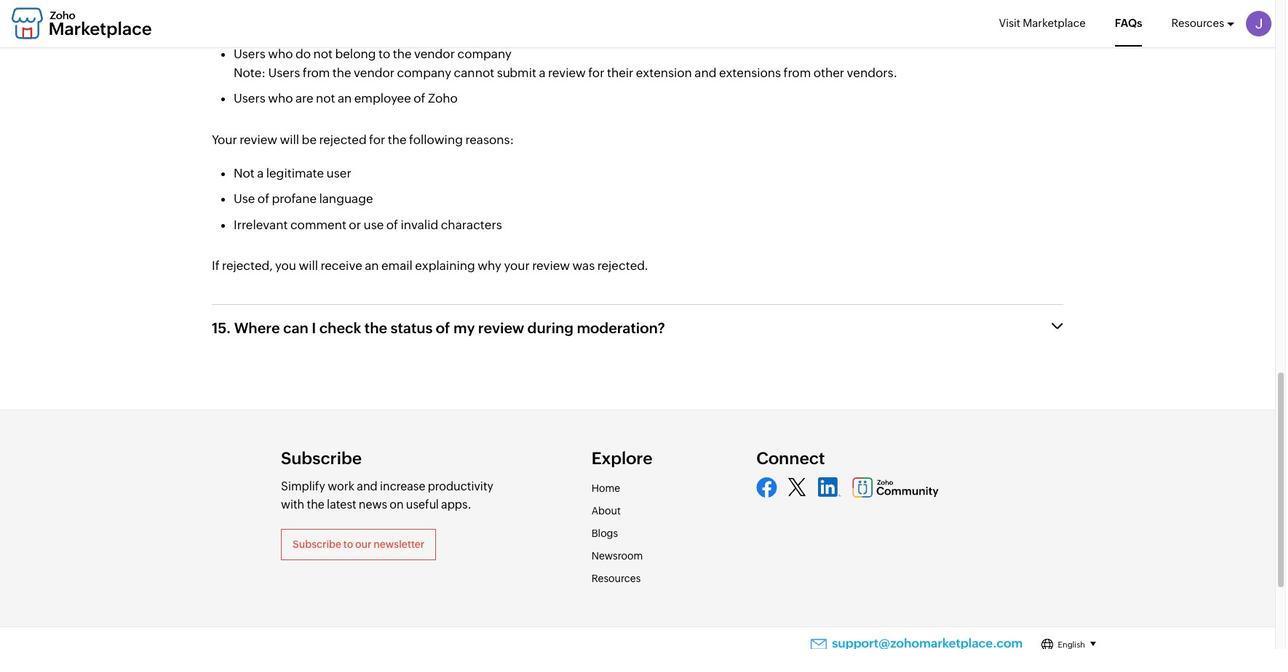 Task type: locate. For each thing, give the bounding box(es) containing it.
your
[[212, 132, 237, 147]]

for left their
[[588, 65, 605, 80]]

extensions
[[719, 65, 781, 80]]

0 horizontal spatial to
[[343, 539, 353, 550]]

why
[[478, 259, 502, 273]]

review left was
[[532, 259, 570, 273]]

the right check
[[365, 319, 387, 336]]

vendor
[[414, 47, 455, 61], [354, 65, 395, 80]]

invalid
[[401, 218, 438, 232]]

1 horizontal spatial and
[[695, 65, 717, 80]]

subscribe
[[281, 449, 362, 468], [293, 539, 341, 550]]

if
[[212, 259, 220, 273]]

faqs link
[[1115, 0, 1142, 47]]

users up 'note:'
[[234, 47, 265, 61]]

and right extension
[[695, 65, 717, 80]]

to
[[378, 47, 390, 61], [343, 539, 353, 550]]

a inside users who do not belong to the vendor company note: users from the vendor company cannot submit a review for their extension and extensions from other vendors.
[[539, 65, 546, 80]]

1 horizontal spatial vendor
[[414, 47, 455, 61]]

the inside simplify work and increase productivity with the latest news on useful apps.
[[307, 498, 325, 512]]

1 who from the top
[[268, 47, 293, 61]]

users down do at left
[[268, 65, 300, 80]]

1 vertical spatial an
[[365, 259, 379, 273]]

visit marketplace
[[999, 17, 1086, 29]]

users
[[234, 47, 265, 61], [268, 65, 300, 80], [234, 91, 265, 106]]

0 vertical spatial company
[[457, 47, 512, 61]]

0 horizontal spatial from
[[303, 65, 330, 80]]

i
[[312, 319, 316, 336]]

0 vertical spatial and
[[695, 65, 717, 80]]

1 vertical spatial not
[[316, 91, 335, 106]]

resources down the newsroom link
[[592, 573, 641, 584]]

an left employee
[[338, 91, 352, 106]]

will
[[280, 132, 299, 147], [299, 259, 318, 273]]

1 vertical spatial users
[[268, 65, 300, 80]]

use
[[364, 218, 384, 232]]

0 vertical spatial resources
[[1172, 17, 1224, 29]]

0 vertical spatial subscribe
[[281, 449, 362, 468]]

1 horizontal spatial from
[[784, 65, 811, 80]]

to left our
[[343, 539, 353, 550]]

0 vertical spatial to
[[378, 47, 390, 61]]

profane
[[272, 192, 317, 206]]

vendor up cannot
[[414, 47, 455, 61]]

following
[[409, 132, 463, 147]]

and
[[695, 65, 717, 80], [357, 480, 378, 493]]

will right you
[[299, 259, 318, 273]]

2 vertical spatial users
[[234, 91, 265, 106]]

where
[[234, 319, 280, 336]]

will left "be"
[[280, 132, 299, 147]]

of left zoho
[[414, 91, 425, 106]]

not inside users who do not belong to the vendor company note: users from the vendor company cannot submit a review for their extension and extensions from other vendors.
[[313, 47, 333, 61]]

1 vertical spatial and
[[357, 480, 378, 493]]

from left other
[[784, 65, 811, 80]]

1 horizontal spatial to
[[378, 47, 390, 61]]

0 vertical spatial not
[[313, 47, 333, 61]]

who left do at left
[[268, 47, 293, 61]]

0 vertical spatial users
[[234, 47, 265, 61]]

1 vertical spatial subscribe
[[293, 539, 341, 550]]

subscribe down with
[[293, 539, 341, 550]]

who left "are" in the left top of the page
[[268, 91, 293, 106]]

the for productivity
[[307, 498, 325, 512]]

0 horizontal spatial company
[[397, 65, 451, 80]]

1 vertical spatial who
[[268, 91, 293, 106]]

marketplace
[[1023, 17, 1086, 29]]

a
[[539, 65, 546, 80], [257, 166, 264, 180]]

and up the news
[[357, 480, 378, 493]]

rejected
[[319, 132, 367, 147]]

vendor down belong
[[354, 65, 395, 80]]

an left email
[[365, 259, 379, 273]]

their
[[607, 65, 634, 80]]

a right submit
[[539, 65, 546, 80]]

who inside users who do not belong to the vendor company note: users from the vendor company cannot submit a review for their extension and extensions from other vendors.
[[268, 47, 293, 61]]

the right belong
[[393, 47, 412, 61]]

during
[[527, 319, 574, 336]]

extension
[[636, 65, 692, 80]]

for
[[588, 65, 605, 80], [369, 132, 385, 147]]

1 vertical spatial a
[[257, 166, 264, 180]]

1 horizontal spatial for
[[588, 65, 605, 80]]

review right submit
[[548, 65, 586, 80]]

not
[[313, 47, 333, 61], [316, 91, 335, 106]]

company up cannot
[[457, 47, 512, 61]]

note:
[[234, 65, 266, 80]]

moderation?
[[577, 319, 665, 336]]

a right not
[[257, 166, 264, 180]]

productivity
[[428, 480, 493, 493]]

not right do at left
[[313, 47, 333, 61]]

latest
[[327, 498, 356, 512]]

irrelevant
[[234, 218, 288, 232]]

explore
[[592, 449, 653, 468]]

1 vertical spatial for
[[369, 132, 385, 147]]

simplify work and increase productivity with the latest news on useful apps.
[[281, 480, 493, 512]]

resources left the jacob simon image
[[1172, 17, 1224, 29]]

company
[[457, 47, 512, 61], [397, 65, 451, 80]]

you
[[275, 259, 296, 273]]

0 vertical spatial who
[[268, 47, 293, 61]]

0 vertical spatial a
[[539, 65, 546, 80]]

home
[[592, 482, 620, 494]]

subscribe up 'simplify'
[[281, 449, 362, 468]]

users who do not belong to the vendor company note: users from the vendor company cannot submit a review for their extension and extensions from other vendors.
[[234, 47, 898, 80]]

1 vertical spatial vendor
[[354, 65, 395, 80]]

use of profane language
[[234, 192, 373, 206]]

1 horizontal spatial a
[[539, 65, 546, 80]]

can
[[283, 319, 309, 336]]

1 horizontal spatial an
[[365, 259, 379, 273]]

our
[[355, 539, 372, 550]]

or
[[349, 218, 361, 232]]

resources
[[1172, 17, 1224, 29], [592, 573, 641, 584]]

rejected,
[[222, 259, 273, 273]]

0 vertical spatial for
[[588, 65, 605, 80]]

from
[[303, 65, 330, 80], [784, 65, 811, 80]]

an
[[338, 91, 352, 106], [365, 259, 379, 273]]

users down 'note:'
[[234, 91, 265, 106]]

1 vertical spatial will
[[299, 259, 318, 273]]

language
[[319, 192, 373, 206]]

do
[[296, 47, 311, 61]]

company up zoho
[[397, 65, 451, 80]]

the down 'simplify'
[[307, 498, 325, 512]]

0 horizontal spatial for
[[369, 132, 385, 147]]

not right "are" in the left top of the page
[[316, 91, 335, 106]]

status
[[391, 319, 433, 336]]

simplify
[[281, 480, 325, 493]]

who
[[268, 47, 293, 61], [268, 91, 293, 106]]

0 horizontal spatial vendor
[[354, 65, 395, 80]]

15. where can i check the status of my review during moderation?
[[212, 319, 665, 336]]

0 vertical spatial vendor
[[414, 47, 455, 61]]

review
[[548, 65, 586, 80], [240, 132, 277, 147], [532, 259, 570, 273], [478, 319, 524, 336]]

1 vertical spatial to
[[343, 539, 353, 550]]

0 horizontal spatial and
[[357, 480, 378, 493]]

your
[[504, 259, 530, 273]]

1 horizontal spatial resources
[[1172, 17, 1224, 29]]

reasons:
[[465, 132, 514, 147]]

2 who from the top
[[268, 91, 293, 106]]

user
[[327, 166, 351, 180]]

newsroom link
[[592, 545, 643, 568]]

of
[[414, 91, 425, 106], [258, 192, 269, 206], [386, 218, 398, 232], [436, 319, 450, 336]]

irrelevant comment or use of invalid characters
[[234, 218, 502, 232]]

0 vertical spatial an
[[338, 91, 352, 106]]

subscribe for subscribe
[[281, 449, 362, 468]]

from down do at left
[[303, 65, 330, 80]]

for inside users who do not belong to the vendor company note: users from the vendor company cannot submit a review for their extension and extensions from other vendors.
[[588, 65, 605, 80]]

not for an
[[316, 91, 335, 106]]

belong
[[335, 47, 376, 61]]

the
[[393, 47, 412, 61], [333, 65, 351, 80], [388, 132, 407, 147], [365, 319, 387, 336], [307, 498, 325, 512]]

users who are not an employee of zoho
[[234, 91, 458, 106]]

for right rejected
[[369, 132, 385, 147]]

the left following
[[388, 132, 407, 147]]

0 horizontal spatial resources
[[592, 573, 641, 584]]

to right belong
[[378, 47, 390, 61]]

other
[[814, 65, 844, 80]]



Task type: describe. For each thing, give the bounding box(es) containing it.
visit marketplace link
[[999, 0, 1086, 47]]

and inside users who do not belong to the vendor company note: users from the vendor company cannot submit a review for their extension and extensions from other vendors.
[[695, 65, 717, 80]]

0 horizontal spatial a
[[257, 166, 264, 180]]

email
[[381, 259, 413, 273]]

review right my
[[478, 319, 524, 336]]

1 vertical spatial company
[[397, 65, 451, 80]]

english
[[1058, 640, 1085, 649]]

subscribe to our newsletter link
[[281, 529, 436, 561]]

newsroom
[[592, 550, 643, 562]]

jacob simon image
[[1246, 11, 1272, 36]]

with
[[281, 498, 304, 512]]

be
[[302, 132, 317, 147]]

2 from from the left
[[784, 65, 811, 80]]

subscribe for subscribe to our newsletter
[[293, 539, 341, 550]]

review inside users who do not belong to the vendor company note: users from the vendor company cannot submit a review for their extension and extensions from other vendors.
[[548, 65, 586, 80]]

rejected.
[[597, 259, 648, 273]]

resources link
[[592, 568, 641, 590]]

on
[[390, 498, 404, 512]]

the for rejected
[[388, 132, 407, 147]]

subscribe to our newsletter
[[293, 539, 425, 550]]

not for belong
[[313, 47, 333, 61]]

who for are
[[268, 91, 293, 106]]

increase
[[380, 480, 425, 493]]

and inside simplify work and increase productivity with the latest news on useful apps.
[[357, 480, 378, 493]]

users for do
[[234, 47, 265, 61]]

1 vertical spatial resources
[[592, 573, 641, 584]]

of right use
[[258, 192, 269, 206]]

vendors.
[[847, 65, 898, 80]]

review right your
[[240, 132, 277, 147]]

1 horizontal spatial company
[[457, 47, 512, 61]]

of right use at the left of page
[[386, 218, 398, 232]]

characters
[[441, 218, 502, 232]]

my
[[453, 319, 475, 336]]

apps.
[[441, 498, 472, 512]]

not a legitimate user
[[234, 166, 351, 180]]

blogs
[[592, 528, 618, 539]]

if rejected, you will receive an email explaining why your review was rejected.
[[212, 259, 648, 273]]

newsletter
[[374, 539, 425, 550]]

check
[[319, 319, 361, 336]]

connect
[[756, 449, 825, 468]]

0 vertical spatial will
[[280, 132, 299, 147]]

faqs
[[1115, 17, 1142, 29]]

receive
[[321, 259, 362, 273]]

blogs link
[[592, 523, 618, 545]]

explaining
[[415, 259, 475, 273]]

your review will be rejected for the following reasons:
[[212, 132, 514, 147]]

visit
[[999, 17, 1021, 29]]

comment
[[290, 218, 346, 232]]

users for are
[[234, 91, 265, 106]]

the down belong
[[333, 65, 351, 80]]

who for do
[[268, 47, 293, 61]]

useful
[[406, 498, 439, 512]]

submit
[[497, 65, 536, 80]]

cannot
[[454, 65, 494, 80]]

to inside users who do not belong to the vendor company note: users from the vendor company cannot submit a review for their extension and extensions from other vendors.
[[378, 47, 390, 61]]

1 from from the left
[[303, 65, 330, 80]]

0 horizontal spatial an
[[338, 91, 352, 106]]

not
[[234, 166, 255, 180]]

was
[[572, 259, 595, 273]]

zoho marketplace logo image
[[11, 8, 152, 40]]

zoho
[[428, 91, 458, 106]]

the for belong
[[393, 47, 412, 61]]

about
[[592, 505, 621, 517]]

employee
[[354, 91, 411, 106]]

home link
[[592, 477, 620, 500]]

about link
[[592, 500, 621, 523]]

15.
[[212, 319, 231, 336]]

legitimate
[[266, 166, 324, 180]]

news
[[359, 498, 387, 512]]

work
[[328, 480, 355, 493]]

are
[[296, 91, 313, 106]]

use
[[234, 192, 255, 206]]

of left my
[[436, 319, 450, 336]]



Task type: vqa. For each thing, say whether or not it's contained in the screenshot.
invalid
yes



